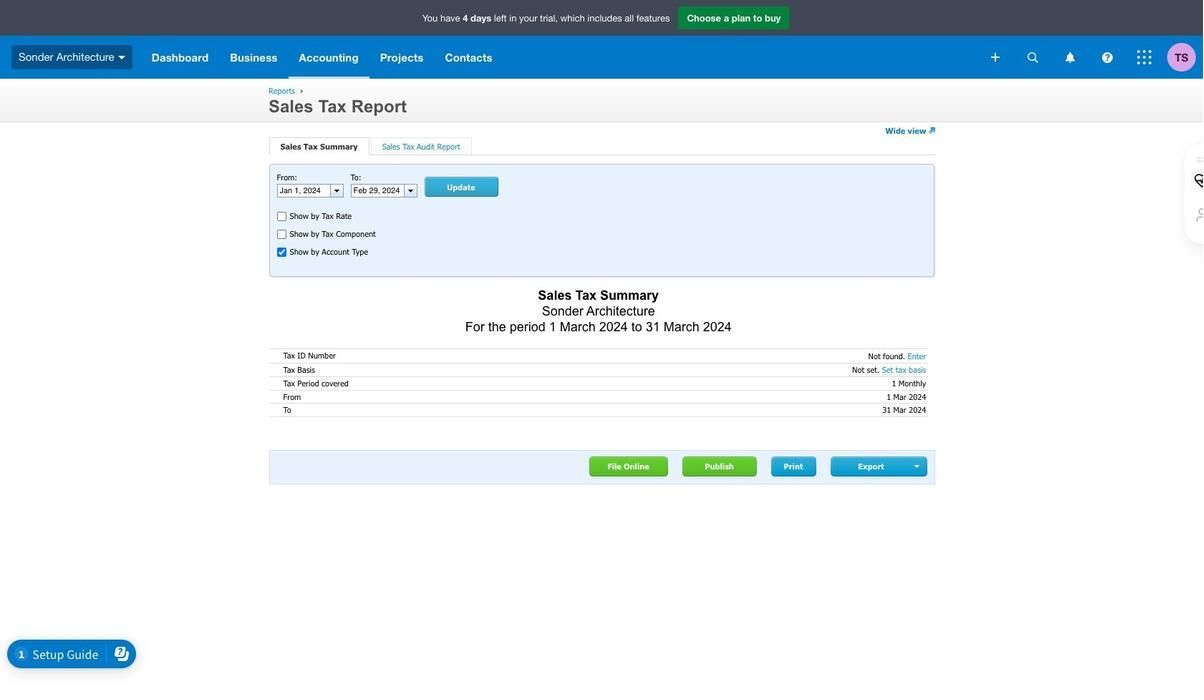Task type: locate. For each thing, give the bounding box(es) containing it.
None text field
[[351, 185, 404, 197]]

None checkbox
[[277, 230, 286, 239]]

svg image
[[1138, 50, 1152, 64], [1102, 52, 1113, 63], [991, 53, 1000, 62]]

None text field
[[278, 185, 330, 197]]

banner
[[0, 0, 1203, 79]]

0 horizontal spatial svg image
[[991, 53, 1000, 62]]

1 horizontal spatial svg image
[[1102, 52, 1113, 63]]

None checkbox
[[277, 212, 286, 221], [277, 248, 286, 257], [277, 212, 286, 221], [277, 248, 286, 257]]

svg image
[[1028, 52, 1038, 63], [1066, 52, 1075, 63], [118, 56, 125, 59]]

0 horizontal spatial svg image
[[118, 56, 125, 59]]



Task type: describe. For each thing, give the bounding box(es) containing it.
1 horizontal spatial svg image
[[1028, 52, 1038, 63]]

2 horizontal spatial svg image
[[1066, 52, 1075, 63]]

2 horizontal spatial svg image
[[1138, 50, 1152, 64]]

export options... image
[[915, 466, 921, 469]]



Task type: vqa. For each thing, say whether or not it's contained in the screenshot.
svg image
yes



